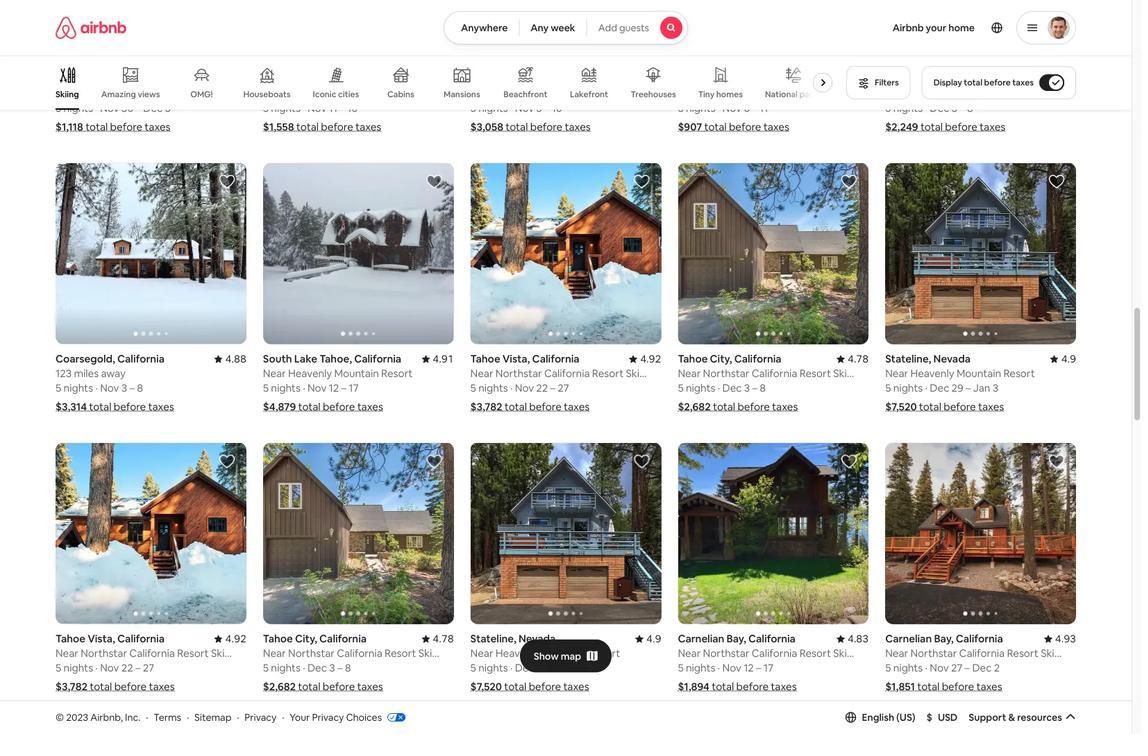 Task type: vqa. For each thing, say whether or not it's contained in the screenshot.
events
no



Task type: locate. For each thing, give the bounding box(es) containing it.
stateline, for 4.9 out of 5 average rating icon at the right top
[[886, 352, 932, 366]]

coarsegold, for 120
[[471, 72, 530, 86]]

0 horizontal spatial jan
[[558, 661, 576, 675]]

0 vertical spatial 17
[[349, 381, 359, 395]]

heavenly inside south lake tahoe, california near heavenly mountain resort 5 nights · nov 12 – 17 $4,879 total before taxes
[[288, 367, 332, 380]]

miles right 120
[[489, 87, 514, 100]]

0 vertical spatial south
[[886, 72, 915, 86]]

2 horizontal spatial 27
[[951, 661, 963, 675]]

bay,
[[727, 632, 746, 646], [934, 632, 954, 646]]

nights
[[64, 101, 93, 115], [271, 101, 301, 115], [686, 101, 716, 115], [479, 101, 508, 115], [894, 101, 923, 115], [64, 381, 93, 395], [271, 381, 301, 395], [686, 381, 716, 395], [479, 381, 508, 395], [894, 381, 923, 395], [64, 661, 93, 675], [271, 661, 301, 675], [686, 661, 716, 675], [479, 661, 508, 675], [894, 661, 923, 675]]

0 vertical spatial add to wishlist: stateline, nevada image
[[1049, 173, 1065, 190]]

2 bay, from the left
[[934, 632, 954, 646]]

houseboats
[[243, 89, 291, 99]]

near inside incline village, nevada near diamond peak ski resort 5 nights · nov 11 – 16 $1,558 total before taxes
[[263, 87, 286, 100]]

add to wishlist: tahoe vista, california image
[[634, 173, 650, 190], [219, 453, 235, 470]]

1 vertical spatial coarsegold,
[[56, 352, 115, 366]]

at
[[940, 87, 950, 100]]

1 horizontal spatial carnelian
[[886, 632, 932, 646]]

1 horizontal spatial 5 nights · nov 22 – 27 $3,782 total before taxes
[[471, 381, 590, 414]]

12 inside 5 nights · nov 12 – 17 $1,894 total before taxes
[[744, 661, 754, 675]]

120
[[471, 87, 487, 100]]

city, for add to wishlist: tahoe city, california icon
[[710, 352, 732, 366]]

add to wishlist: carnelian bay, california image
[[841, 453, 858, 470], [1049, 453, 1065, 470]]

mountain inside zephyr cove, nevada near heavenly mountain resort 5 nights · nov 6 – 11 $907 total before taxes
[[749, 87, 794, 100]]

4.83 out of 5 average rating image
[[837, 632, 869, 646]]

0 vertical spatial 22
[[536, 381, 548, 395]]

mountain inside tahoe city, california near homewood mountain resort 5 nights · nov 30 – dec 5 $1,118 total before taxes
[[139, 87, 184, 100]]

1 horizontal spatial south
[[886, 72, 915, 86]]

4.88
[[225, 352, 246, 366]]

· inside '5 nights · nov 27 – dec 2 $1,851 total before taxes'
[[925, 661, 928, 675]]

coarsegold, inside coarsegold, california 120 miles away 5 nights · nov 5 – 10 $3,058 total before taxes
[[471, 72, 530, 86]]

jan
[[973, 381, 991, 395], [558, 661, 576, 675]]

1 vertical spatial stateline, nevada near heavenly mountain resort 5 nights · dec 29 – jan 3 $7,520 total before taxes
[[471, 632, 620, 693]]

4.98 out of 5 average rating image
[[837, 72, 869, 86]]

carnelian up $1,851
[[886, 632, 932, 646]]

south
[[886, 72, 915, 86], [263, 352, 292, 366]]

0 horizontal spatial stateline,
[[471, 632, 517, 646]]

11 inside incline village, nevada near diamond peak ski resort 5 nights · nov 11 – 16 $1,558 total before taxes
[[329, 101, 337, 115]]

lake up "sierra"
[[917, 72, 940, 86]]

0 vertical spatial lake
[[917, 72, 940, 86]]

1 vertical spatial add to wishlist: tahoe vista, california image
[[219, 453, 235, 470]]

1 vertical spatial 5 nights · dec 3 – 8 $2,682 total before taxes
[[263, 661, 383, 693]]

before inside 5 nights · nov 12 – 17 $1,894 total before taxes
[[737, 680, 769, 693]]

add to wishlist: south lake tahoe, california image
[[426, 173, 443, 190]]

1 vertical spatial $3,782
[[56, 680, 88, 693]]

miles
[[489, 87, 514, 100], [74, 367, 99, 380]]

1 vertical spatial miles
[[74, 367, 99, 380]]

your privacy choices link
[[290, 711, 406, 724]]

5 nights · dec 3 – 8 $2,682 total before taxes for 4.78 out of 5 average rating icon
[[263, 661, 383, 693]]

airbnb,
[[90, 711, 123, 723]]

4.9 for 4.9 out of 5 average rating image
[[647, 632, 661, 646]]

2 privacy from the left
[[312, 711, 344, 723]]

support & resources button
[[969, 711, 1076, 723]]

northstar
[[703, 367, 750, 380], [496, 367, 542, 380], [81, 647, 127, 660], [288, 647, 335, 660], [703, 647, 750, 660], [911, 647, 957, 660]]

omg!
[[190, 89, 213, 100]]

0 horizontal spatial 29
[[537, 661, 549, 675]]

away right 123
[[101, 367, 126, 380]]

lake
[[917, 72, 940, 86], [294, 352, 317, 366]]

resort inside zephyr cove, nevada near heavenly mountain resort 5 nights · nov 6 – 11 $907 total before taxes
[[796, 87, 828, 100]]

nevada inside zephyr cove, nevada near heavenly mountain resort 5 nights · nov 6 – 11 $907 total before taxes
[[745, 72, 783, 86]]

4.78
[[848, 352, 869, 366], [433, 632, 454, 646]]

1 carnelian bay, california near northstar california resort ski resort from the left
[[678, 632, 847, 673]]

0 horizontal spatial 12
[[329, 381, 339, 395]]

2 carnelian from the left
[[886, 632, 932, 646]]

vista,
[[503, 352, 530, 366], [88, 632, 115, 646]]

before inside coarsegold, california 120 miles away 5 nights · nov 5 – 10 $3,058 total before taxes
[[530, 120, 563, 134]]

tahoe
[[56, 72, 85, 86], [952, 87, 982, 100], [678, 352, 708, 366], [471, 352, 500, 366], [56, 632, 85, 646], [263, 632, 293, 646]]

nov inside coarsegold, california 123 miles away 5 nights · nov 3 – 8 $3,314 total before taxes
[[100, 381, 119, 395]]

17 inside 5 nights · nov 12 – 17 $1,894 total before taxes
[[764, 661, 774, 675]]

1 vertical spatial 22
[[121, 661, 133, 675]]

0 vertical spatial 4.78
[[848, 352, 869, 366]]

$1,118
[[56, 120, 83, 134]]

1 vertical spatial $2,682
[[263, 680, 296, 693]]

1 horizontal spatial 17
[[764, 661, 774, 675]]

south inside south lake tahoe, california near sierra at tahoe ski resort 5 nights · dec 3 – 8 $2,249 total before taxes
[[886, 72, 915, 86]]

4.98
[[848, 72, 869, 86]]

·
[[95, 101, 98, 115], [303, 101, 305, 115], [718, 101, 720, 115], [510, 101, 513, 115], [925, 101, 928, 115], [95, 381, 98, 395], [303, 381, 305, 395], [718, 381, 720, 395], [510, 381, 513, 395], [925, 381, 928, 395], [95, 661, 98, 675], [303, 661, 305, 675], [718, 661, 720, 675], [510, 661, 513, 675], [925, 661, 928, 675], [146, 711, 148, 723], [187, 711, 189, 723], [237, 711, 239, 723], [282, 711, 284, 723]]

1 horizontal spatial coarsegold,
[[471, 72, 530, 86]]

0 horizontal spatial south
[[263, 352, 292, 366]]

south right 4.88
[[263, 352, 292, 366]]

tahoe inside south lake tahoe, california near sierra at tahoe ski resort 5 nights · dec 3 – 8 $2,249 total before taxes
[[952, 87, 982, 100]]

add to wishlist: tahoe vista, california image for 4.92 out of 5 average rating icon for tahoe vista, california near northstar california resort ski resort
[[219, 453, 235, 470]]

bay, for 12
[[727, 632, 746, 646]]

lakefront
[[570, 89, 608, 100]]

11 right "6"
[[760, 101, 768, 115]]

1 vertical spatial away
[[101, 367, 126, 380]]

2 horizontal spatial 4.92
[[1055, 72, 1076, 86]]

before inside coarsegold, california 123 miles away 5 nights · nov 3 – 8 $3,314 total before taxes
[[114, 400, 146, 414]]

coarsegold, for 123
[[56, 352, 115, 366]]

carnelian bay, california near northstar california resort ski resort
[[678, 632, 847, 673], [886, 632, 1055, 673]]

1 horizontal spatial stateline,
[[886, 352, 932, 366]]

17
[[349, 381, 359, 395], [764, 661, 774, 675]]

0 horizontal spatial carnelian bay, california near northstar california resort ski resort
[[678, 632, 847, 673]]

$7,520 for 4.9 out of 5 average rating icon at the right top
[[886, 400, 917, 414]]

1 horizontal spatial 11
[[760, 101, 768, 115]]

carnelian for nov 12 – 17
[[678, 632, 725, 646]]

show map
[[534, 650, 581, 662]]

california inside coarsegold, california 123 miles away 5 nights · nov 3 – 8 $3,314 total before taxes
[[117, 352, 165, 366]]

coarsegold, california 120 miles away 5 nights · nov 5 – 10 $3,058 total before taxes
[[471, 72, 591, 134]]

group containing amazing views
[[56, 56, 838, 110]]

1 horizontal spatial city,
[[295, 632, 317, 646]]

4.9
[[1062, 352, 1076, 366], [647, 632, 661, 646]]

10
[[552, 101, 562, 115]]

taxes inside coarsegold, california 123 miles away 5 nights · nov 3 – 8 $3,314 total before taxes
[[148, 400, 174, 414]]

stateline, right 4.78 out of 5 average rating image
[[886, 352, 932, 366]]

1 vertical spatial 12
[[744, 661, 754, 675]]

tahoe city, california near northstar california resort ski resort for 4.78 out of 5 average rating image
[[678, 352, 847, 393]]

tahoe, inside south lake tahoe, california near heavenly mountain resort 5 nights · nov 12 – 17 $4,879 total before taxes
[[320, 352, 352, 366]]

miles right 123
[[74, 367, 99, 380]]

0 horizontal spatial $2,682
[[263, 680, 296, 693]]

total inside zephyr cove, nevada near heavenly mountain resort 5 nights · nov 6 – 11 $907 total before taxes
[[705, 120, 727, 134]]

29 for 4.9 out of 5 average rating image
[[537, 661, 549, 675]]

california inside south lake tahoe, california near sierra at tahoe ski resort 5 nights · dec 3 – 8 $2,249 total before taxes
[[977, 72, 1024, 86]]

before inside south lake tahoe, california near sierra at tahoe ski resort 5 nights · dec 3 – 8 $2,249 total before taxes
[[945, 120, 978, 134]]

2 11 from the left
[[760, 101, 768, 115]]

$1,894
[[678, 680, 710, 693]]

display total before taxes button
[[922, 66, 1076, 99]]

ski down 4.92 out of 5 average rating image
[[626, 367, 640, 380]]

taxes inside 5 nights · nov 12 – 17 $1,894 total before taxes
[[771, 680, 797, 693]]

1 horizontal spatial 4.78
[[848, 352, 869, 366]]

· inside tahoe city, california near homewood mountain resort 5 nights · nov 30 – dec 5 $1,118 total before taxes
[[95, 101, 98, 115]]

bay, up 5 nights · nov 12 – 17 $1,894 total before taxes
[[727, 632, 746, 646]]

1 vertical spatial 4.93
[[1055, 632, 1076, 646]]

tiny
[[698, 89, 715, 100]]

1 vertical spatial tahoe,
[[320, 352, 352, 366]]

4.92
[[1055, 72, 1076, 86], [640, 352, 661, 366], [225, 632, 246, 646]]

1 horizontal spatial $2,682
[[678, 400, 711, 414]]

northstar for 4.78 out of 5 average rating image
[[703, 367, 750, 380]]

0 horizontal spatial 11
[[329, 101, 337, 115]]

29
[[952, 381, 964, 395], [537, 661, 549, 675]]

taxes inside tahoe city, california near homewood mountain resort 5 nights · nov 30 – dec 5 $1,118 total before taxes
[[145, 120, 171, 134]]

5
[[56, 101, 61, 115], [165, 101, 171, 115], [263, 101, 269, 115], [678, 101, 684, 115], [471, 101, 476, 115], [536, 101, 542, 115], [886, 101, 891, 115], [56, 381, 61, 395], [263, 381, 269, 395], [678, 381, 684, 395], [471, 381, 476, 395], [886, 381, 891, 395], [56, 661, 61, 675], [263, 661, 269, 675], [678, 661, 684, 675], [471, 661, 476, 675], [886, 661, 891, 675]]

away inside coarsegold, california 120 miles away 5 nights · nov 5 – 10 $3,058 total before taxes
[[516, 87, 541, 100]]

· inside coarsegold, california 123 miles away 5 nights · nov 3 – 8 $3,314 total before taxes
[[95, 381, 98, 395]]

1 horizontal spatial miles
[[489, 87, 514, 100]]

away right 120
[[516, 87, 541, 100]]

add to wishlist: tahoe city, california image
[[841, 173, 858, 190]]

1 carnelian from the left
[[678, 632, 725, 646]]

taxes inside south lake tahoe, california near sierra at tahoe ski resort 5 nights · dec 3 – 8 $2,249 total before taxes
[[980, 120, 1006, 134]]

diamond
[[288, 87, 332, 100]]

coarsegold, up 123
[[56, 352, 115, 366]]

heavenly inside zephyr cove, nevada near heavenly mountain resort 5 nights · nov 6 – 11 $907 total before taxes
[[703, 87, 747, 100]]

1 horizontal spatial add to wishlist: tahoe vista, california image
[[634, 173, 650, 190]]

1 horizontal spatial add to wishlist: stateline, nevada image
[[1049, 173, 1065, 190]]

$1,558
[[263, 120, 294, 134]]

0 vertical spatial stateline, nevada near heavenly mountain resort 5 nights · dec 29 – jan 3 $7,520 total before taxes
[[886, 352, 1035, 414]]

ski right cities
[[359, 87, 373, 100]]

add to wishlist: stateline, nevada image for 4.9 out of 5 average rating image
[[634, 453, 650, 470]]

bay, for 27
[[934, 632, 954, 646]]

northstar for 4.92 out of 5 average rating image
[[496, 367, 542, 380]]

2 add to wishlist: carnelian bay, california image from the left
[[1049, 453, 1065, 470]]

3
[[952, 101, 958, 115], [121, 381, 127, 395], [744, 381, 750, 395], [993, 381, 999, 395], [329, 661, 335, 675], [578, 661, 584, 675]]

11 down iconic cities
[[329, 101, 337, 115]]

1 vertical spatial jan
[[558, 661, 576, 675]]

coarsegold, inside coarsegold, california 123 miles away 5 nights · nov 3 – 8 $3,314 total before taxes
[[56, 352, 115, 366]]

1 vertical spatial 17
[[764, 661, 774, 675]]

0 horizontal spatial miles
[[74, 367, 99, 380]]

add guests
[[598, 22, 649, 34]]

0 horizontal spatial coarsegold,
[[56, 352, 115, 366]]

$7,520 for 4.9 out of 5 average rating image
[[471, 680, 502, 693]]

lake up $4,879
[[294, 352, 317, 366]]

support
[[969, 711, 1007, 723]]

– inside '5 nights · nov 27 – dec 2 $1,851 total before taxes'
[[965, 661, 970, 675]]

dec
[[143, 101, 163, 115], [930, 101, 950, 115], [723, 381, 742, 395], [930, 381, 950, 395], [308, 661, 327, 675], [515, 661, 535, 675], [972, 661, 992, 675]]

1 vertical spatial 4.9
[[647, 632, 661, 646]]

0 horizontal spatial 22
[[121, 661, 133, 675]]

privacy right your
[[312, 711, 344, 723]]

1 vertical spatial city,
[[710, 352, 732, 366]]

4.92 out of 5 average rating image for south lake tahoe, california near sierra at tahoe ski resort 5 nights · dec 3 – 8 $2,249 total before taxes
[[1044, 72, 1076, 86]]

south for heavenly
[[263, 352, 292, 366]]

add to wishlist: stateline, nevada image
[[1049, 173, 1065, 190], [634, 453, 650, 470]]

1 vertical spatial tahoe city, california near northstar california resort ski resort
[[263, 632, 432, 673]]

$7,520
[[886, 400, 917, 414], [471, 680, 502, 693]]

coarsegold, up 120
[[471, 72, 530, 86]]

1 vertical spatial lake
[[294, 352, 317, 366]]

carnelian
[[678, 632, 725, 646], [886, 632, 932, 646]]

ski inside incline village, nevada near diamond peak ski resort 5 nights · nov 11 – 16 $1,558 total before taxes
[[359, 87, 373, 100]]

away for 3
[[101, 367, 126, 380]]

south up "sierra"
[[886, 72, 915, 86]]

resources
[[1017, 711, 1062, 723]]

city, for add to wishlist: tahoe city, california image
[[295, 632, 317, 646]]

1 horizontal spatial stateline, nevada near heavenly mountain resort 5 nights · dec 29 – jan 3 $7,520 total before taxes
[[886, 352, 1035, 414]]

tahoe, for at
[[942, 72, 975, 86]]

california inside coarsegold, california 120 miles away 5 nights · nov 5 – 10 $3,058 total before taxes
[[532, 72, 580, 86]]

0 vertical spatial $2,682
[[678, 400, 711, 414]]

sitemap link
[[195, 711, 232, 723]]

mountain
[[139, 87, 184, 100], [749, 87, 794, 100], [334, 367, 379, 380], [957, 367, 1002, 380], [542, 647, 587, 660]]

1 vertical spatial 29
[[537, 661, 549, 675]]

4.92 out of 5 average rating image
[[1044, 72, 1076, 86], [214, 632, 246, 646]]

1 horizontal spatial jan
[[973, 381, 991, 395]]

before inside tahoe city, california near homewood mountain resort 5 nights · nov 30 – dec 5 $1,118 total before taxes
[[110, 120, 142, 134]]

0 vertical spatial 4.93
[[640, 72, 661, 86]]

sitemap
[[195, 711, 232, 723]]

any week
[[531, 22, 575, 34]]

5 inside 5 nights · nov 12 – 17 $1,894 total before taxes
[[678, 661, 684, 675]]

1 horizontal spatial 4.9
[[1062, 352, 1076, 366]]

1 horizontal spatial privacy
[[312, 711, 344, 723]]

any week button
[[519, 11, 587, 44]]

cove,
[[715, 72, 743, 86]]

1 bay, from the left
[[727, 632, 746, 646]]

0 vertical spatial 5 nights · dec 3 – 8 $2,682 total before taxes
[[678, 381, 798, 414]]

1 vertical spatial tahoe vista, california near northstar california resort ski resort
[[56, 632, 225, 673]]

0 horizontal spatial $7,520
[[471, 680, 502, 693]]

2 carnelian bay, california near northstar california resort ski resort from the left
[[886, 632, 1055, 673]]

near
[[56, 87, 78, 100], [263, 87, 286, 100], [678, 87, 701, 100], [886, 87, 908, 100], [263, 367, 286, 380], [678, 367, 701, 380], [471, 367, 493, 380], [886, 367, 908, 380], [56, 647, 78, 660], [263, 647, 286, 660], [678, 647, 701, 660], [471, 647, 493, 660], [886, 647, 908, 660]]

0 horizontal spatial stateline, nevada near heavenly mountain resort 5 nights · dec 29 – jan 3 $7,520 total before taxes
[[471, 632, 620, 693]]

0 horizontal spatial add to wishlist: carnelian bay, california image
[[841, 453, 858, 470]]

1 vertical spatial 4.92
[[640, 352, 661, 366]]

miles inside coarsegold, california 123 miles away 5 nights · nov 3 – 8 $3,314 total before taxes
[[74, 367, 99, 380]]

0 vertical spatial vista,
[[503, 352, 530, 366]]

$3,058
[[471, 120, 504, 134]]

your
[[926, 22, 947, 34]]

1 horizontal spatial lake
[[917, 72, 940, 86]]

city,
[[88, 72, 110, 86], [710, 352, 732, 366], [295, 632, 317, 646]]

1 add to wishlist: carnelian bay, california image from the left
[[841, 453, 858, 470]]

5 inside south lake tahoe, california near sierra at tahoe ski resort 5 nights · dec 3 – 8 $2,249 total before taxes
[[886, 101, 891, 115]]

0 vertical spatial miles
[[489, 87, 514, 100]]

ski down 4.78 out of 5 average rating image
[[834, 367, 847, 380]]

1 horizontal spatial 29
[[952, 381, 964, 395]]

any
[[531, 22, 549, 34]]

total inside incline village, nevada near diamond peak ski resort 5 nights · nov 11 – 16 $1,558 total before taxes
[[296, 120, 319, 134]]

away
[[516, 87, 541, 100], [101, 367, 126, 380]]

1 horizontal spatial 4.92 out of 5 average rating image
[[1044, 72, 1076, 86]]

0 horizontal spatial away
[[101, 367, 126, 380]]

0 vertical spatial 12
[[329, 381, 339, 395]]

1 horizontal spatial $7,520
[[886, 400, 917, 414]]

taxes
[[1013, 77, 1034, 88], [145, 120, 171, 134], [356, 120, 381, 134], [764, 120, 790, 134], [565, 120, 591, 134], [980, 120, 1006, 134], [148, 400, 174, 414], [357, 400, 383, 414], [772, 400, 798, 414], [564, 400, 590, 414], [978, 400, 1004, 414], [149, 680, 175, 693], [357, 680, 383, 693], [771, 680, 797, 693], [563, 680, 589, 693], [977, 680, 1003, 693]]

123
[[56, 367, 72, 380]]

privacy left your
[[245, 711, 277, 723]]

airbnb your home link
[[884, 13, 983, 42]]

bay, up '5 nights · nov 27 – dec 2 $1,851 total before taxes'
[[934, 632, 954, 646]]

northstar for 4.93 out of 5 average rating icon
[[911, 647, 957, 660]]

1 vertical spatial 5 nights · nov 22 – 27 $3,782 total before taxes
[[56, 661, 175, 693]]

1 horizontal spatial add to wishlist: carnelian bay, california image
[[1049, 453, 1065, 470]]

away inside coarsegold, california 123 miles away 5 nights · nov 3 – 8 $3,314 total before taxes
[[101, 367, 126, 380]]

stateline, nevada near heavenly mountain resort 5 nights · dec 29 – jan 3 $7,520 total before taxes
[[886, 352, 1035, 414], [471, 632, 620, 693]]

privacy
[[245, 711, 277, 723], [312, 711, 344, 723]]

total inside coarsegold, california 123 miles away 5 nights · nov 3 – 8 $3,314 total before taxes
[[89, 400, 111, 414]]

1 horizontal spatial 5 nights · dec 3 – 8 $2,682 total before taxes
[[678, 381, 798, 414]]

tahoe, inside south lake tahoe, california near sierra at tahoe ski resort 5 nights · dec 3 – 8 $2,249 total before taxes
[[942, 72, 975, 86]]

1 vertical spatial 4.78
[[433, 632, 454, 646]]

0 horizontal spatial carnelian
[[678, 632, 725, 646]]

4.91
[[433, 352, 454, 366]]

0 horizontal spatial 5 nights · nov 22 – 27 $3,782 total before taxes
[[56, 661, 175, 693]]

1 11 from the left
[[329, 101, 337, 115]]

nights inside south lake tahoe, california near sierra at tahoe ski resort 5 nights · dec 3 – 8 $2,249 total before taxes
[[894, 101, 923, 115]]

nov inside '5 nights · nov 27 – dec 2 $1,851 total before taxes'
[[930, 661, 949, 675]]

8 inside coarsegold, california 123 miles away 5 nights · nov 3 – 8 $3,314 total before taxes
[[137, 381, 143, 395]]

1 vertical spatial south
[[263, 352, 292, 366]]

4.91 out of 5 average rating image
[[422, 352, 454, 366]]

11 inside zephyr cove, nevada near heavenly mountain resort 5 nights · nov 6 – 11 $907 total before taxes
[[760, 101, 768, 115]]

0 horizontal spatial add to wishlist: tahoe vista, california image
[[219, 453, 235, 470]]

before inside incline village, nevada near diamond peak ski resort 5 nights · nov 11 – 16 $1,558 total before taxes
[[321, 120, 353, 134]]

$
[[927, 711, 933, 723]]

south inside south lake tahoe, california near heavenly mountain resort 5 nights · nov 12 – 17 $4,879 total before taxes
[[263, 352, 292, 366]]

resort inside south lake tahoe, california near sierra at tahoe ski resort 5 nights · dec 3 – 8 $2,249 total before taxes
[[1000, 87, 1031, 100]]

– inside 5 nights · nov 12 – 17 $1,894 total before taxes
[[756, 661, 762, 675]]

stateline, right 4.78 out of 5 average rating icon
[[471, 632, 517, 646]]

carnelian up $1,894
[[678, 632, 725, 646]]

inc.
[[125, 711, 140, 723]]

2 vertical spatial 4.92
[[225, 632, 246, 646]]

lake for heavenly
[[294, 352, 317, 366]]

ski down 4.93 out of 5 average rating icon
[[1041, 647, 1055, 660]]

0 vertical spatial add to wishlist: tahoe vista, california image
[[634, 173, 650, 190]]

miles inside coarsegold, california 120 miles away 5 nights · nov 5 – 10 $3,058 total before taxes
[[489, 87, 514, 100]]

None search field
[[444, 11, 688, 44]]

1 horizontal spatial 12
[[744, 661, 754, 675]]

ski right display
[[984, 87, 997, 100]]

0 horizontal spatial 4.92
[[225, 632, 246, 646]]

0 horizontal spatial 4.78
[[433, 632, 454, 646]]

0 vertical spatial city,
[[88, 72, 110, 86]]

1 vertical spatial vista,
[[88, 632, 115, 646]]

nights inside incline village, nevada near diamond peak ski resort 5 nights · nov 11 – 16 $1,558 total before taxes
[[271, 101, 301, 115]]

1 vertical spatial 4.92 out of 5 average rating image
[[214, 632, 246, 646]]

16
[[347, 101, 358, 115]]

0 vertical spatial tahoe city, california near northstar california resort ski resort
[[678, 352, 847, 393]]

tahoe city, california near northstar california resort ski resort for 4.78 out of 5 average rating icon
[[263, 632, 432, 673]]

0 horizontal spatial 27
[[143, 661, 154, 675]]

1 horizontal spatial away
[[516, 87, 541, 100]]

california inside tahoe city, california near homewood mountain resort 5 nights · nov 30 – dec 5 $1,118 total before taxes
[[112, 72, 159, 86]]

tahoe vista, california near northstar california resort ski resort
[[471, 352, 640, 393], [56, 632, 225, 673]]

taxes inside south lake tahoe, california near heavenly mountain resort 5 nights · nov 12 – 17 $4,879 total before taxes
[[357, 400, 383, 414]]

tahoe,
[[942, 72, 975, 86], [320, 352, 352, 366]]

airbnb your home
[[893, 22, 975, 34]]

stateline, for 4.9 out of 5 average rating image
[[471, 632, 517, 646]]

0 vertical spatial tahoe vista, california near northstar california resort ski resort
[[471, 352, 640, 393]]

1 horizontal spatial $3,782
[[471, 400, 503, 414]]

group
[[56, 56, 838, 110], [56, 163, 246, 344], [263, 163, 454, 344], [471, 163, 661, 344], [678, 163, 869, 344], [886, 163, 1076, 344], [56, 443, 246, 624], [263, 443, 454, 624], [471, 443, 661, 624], [678, 443, 869, 624], [886, 443, 1076, 624], [56, 723, 246, 734], [263, 723, 454, 734], [471, 723, 661, 734], [471, 723, 661, 734], [678, 723, 869, 734], [886, 723, 1076, 734]]

cities
[[338, 89, 359, 99]]

1 horizontal spatial tahoe,
[[942, 72, 975, 86]]

near inside south lake tahoe, california near sierra at tahoe ski resort 5 nights · dec 3 – 8 $2,249 total before taxes
[[886, 87, 908, 100]]

tahoe city, california near northstar california resort ski resort
[[678, 352, 847, 393], [263, 632, 432, 673]]

0 horizontal spatial 5 nights · dec 3 – 8 $2,682 total before taxes
[[263, 661, 383, 693]]

nov inside zephyr cove, nevada near heavenly mountain resort 5 nights · nov 6 – 11 $907 total before taxes
[[723, 101, 742, 115]]

nov inside incline village, nevada near diamond peak ski resort 5 nights · nov 11 – 16 $1,558 total before taxes
[[308, 101, 327, 115]]

5 inside incline village, nevada near diamond peak ski resort 5 nights · nov 11 – 16 $1,558 total before taxes
[[263, 101, 269, 115]]

carnelian bay, california near northstar california resort ski resort for dec
[[886, 632, 1055, 673]]

south for sierra
[[886, 72, 915, 86]]

miles for nov 3 – 8
[[74, 367, 99, 380]]

total inside south lake tahoe, california near sierra at tahoe ski resort 5 nights · dec 3 – 8 $2,249 total before taxes
[[921, 120, 943, 134]]

before
[[984, 77, 1011, 88], [110, 120, 142, 134], [321, 120, 353, 134], [729, 120, 761, 134], [530, 120, 563, 134], [945, 120, 978, 134], [114, 400, 146, 414], [323, 400, 355, 414], [738, 400, 770, 414], [529, 400, 562, 414], [944, 400, 976, 414], [114, 680, 147, 693], [323, 680, 355, 693], [737, 680, 769, 693], [529, 680, 561, 693], [942, 680, 974, 693]]



Task type: describe. For each thing, give the bounding box(es) containing it.
add to wishlist: carnelian bay, california image for 4.93
[[1049, 453, 1065, 470]]

tahoe inside tahoe city, california near homewood mountain resort 5 nights · nov 30 – dec 5 $1,118 total before taxes
[[56, 72, 85, 86]]

tahoe, for mountain
[[320, 352, 352, 366]]

4.94 out of 5 average rating image
[[422, 72, 454, 86]]

before inside '5 nights · nov 27 – dec 2 $1,851 total before taxes'
[[942, 680, 974, 693]]

$2,682 for 4.78 out of 5 average rating image
[[678, 400, 711, 414]]

nights inside south lake tahoe, california near heavenly mountain resort 5 nights · nov 12 – 17 $4,879 total before taxes
[[271, 381, 301, 395]]

english (us)
[[862, 711, 916, 723]]

©
[[56, 711, 64, 723]]

0 vertical spatial 4.92
[[1055, 72, 1076, 86]]

south lake tahoe, california near sierra at tahoe ski resort 5 nights · dec 3 – 8 $2,249 total before taxes
[[886, 72, 1031, 134]]

away for 5
[[516, 87, 541, 100]]

taxes inside coarsegold, california 120 miles away 5 nights · nov 5 – 10 $3,058 total before taxes
[[565, 120, 591, 134]]

add to wishlist: tahoe city, california image
[[426, 453, 443, 470]]

nov inside south lake tahoe, california near heavenly mountain resort 5 nights · nov 12 – 17 $4,879 total before taxes
[[308, 381, 327, 395]]

ski inside south lake tahoe, california near sierra at tahoe ski resort 5 nights · dec 3 – 8 $2,249 total before taxes
[[984, 87, 997, 100]]

4.78 for 4.78 out of 5 average rating image
[[848, 352, 869, 366]]

zephyr
[[678, 72, 713, 86]]

8 inside south lake tahoe, california near sierra at tahoe ski resort 5 nights · dec 3 – 8 $2,249 total before taxes
[[967, 101, 974, 115]]

near inside tahoe city, california near homewood mountain resort 5 nights · nov 30 – dec 5 $1,118 total before taxes
[[56, 87, 78, 100]]

add to wishlist: carnelian bay, california image for 4.83
[[841, 453, 858, 470]]

5 nights · nov 22 – 27 $3,782 total before taxes for 4.92 out of 5 average rating icon for tahoe vista, california near northstar california resort ski resort
[[56, 661, 175, 693]]

1 horizontal spatial 22
[[536, 381, 548, 395]]

anywhere
[[461, 22, 508, 34]]

add to wishlist: tahoe vista, california image for 4.92 out of 5 average rating image
[[634, 173, 650, 190]]

nov inside 5 nights · nov 12 – 17 $1,894 total before taxes
[[723, 661, 742, 675]]

display total before taxes
[[934, 77, 1034, 88]]

1 horizontal spatial tahoe vista, california near northstar california resort ski resort
[[471, 352, 640, 393]]

total inside tahoe city, california near homewood mountain resort 5 nights · nov 30 – dec 5 $1,118 total before taxes
[[86, 120, 108, 134]]

$4,879
[[263, 400, 296, 414]]

5 nights · dec 3 – 8 $2,682 total before taxes for 4.78 out of 5 average rating image
[[678, 381, 798, 414]]

5 nights · nov 12 – 17 $1,894 total before taxes
[[678, 661, 797, 693]]

parks
[[800, 89, 821, 99]]

· inside 5 nights · nov 12 – 17 $1,894 total before taxes
[[718, 661, 720, 675]]

home
[[949, 22, 975, 34]]

(us)
[[897, 711, 916, 723]]

usd
[[938, 711, 958, 723]]

1 horizontal spatial 4.92
[[640, 352, 661, 366]]

filters
[[875, 77, 899, 88]]

4.88 out of 5 average rating image
[[214, 352, 246, 366]]

add to wishlist: stateline, nevada image for 4.9 out of 5 average rating icon at the right top
[[1049, 173, 1065, 190]]

mountain inside south lake tahoe, california near heavenly mountain resort 5 nights · nov 12 – 17 $4,879 total before taxes
[[334, 367, 379, 380]]

carnelian for nov 27 – dec 2
[[886, 632, 932, 646]]

map
[[561, 650, 581, 662]]

30
[[121, 101, 133, 115]]

0 horizontal spatial $3,782
[[56, 680, 88, 693]]

privacy link
[[245, 711, 277, 723]]

add guests button
[[587, 11, 688, 44]]

taxes inside incline village, nevada near diamond peak ski resort 5 nights · nov 11 – 16 $1,558 total before taxes
[[356, 120, 381, 134]]

your
[[290, 711, 310, 723]]

none search field containing anywhere
[[444, 11, 688, 44]]

· inside incline village, nevada near diamond peak ski resort 5 nights · nov 11 – 16 $1,558 total before taxes
[[303, 101, 305, 115]]

1 privacy from the left
[[245, 711, 277, 723]]

$907
[[678, 120, 702, 134]]

sierra
[[911, 87, 938, 100]]

nights inside zephyr cove, nevada near heavenly mountain resort 5 nights · nov 6 – 11 $907 total before taxes
[[686, 101, 716, 115]]

miles for nov 5 – 10
[[489, 87, 514, 100]]

mansions
[[444, 89, 480, 100]]

– inside south lake tahoe, california near heavenly mountain resort 5 nights · nov 12 – 17 $4,879 total before taxes
[[341, 381, 347, 395]]

1 horizontal spatial vista,
[[503, 352, 530, 366]]

– inside incline village, nevada near diamond peak ski resort 5 nights · nov 11 – 16 $1,558 total before taxes
[[340, 101, 345, 115]]

6
[[744, 101, 750, 115]]

1 horizontal spatial 27
[[558, 381, 569, 395]]

4.78 for 4.78 out of 5 average rating icon
[[433, 632, 454, 646]]

5 inside coarsegold, california 123 miles away 5 nights · nov 3 – 8 $3,314 total before taxes
[[56, 381, 61, 395]]

$2,249
[[886, 120, 919, 134]]

nights inside '5 nights · nov 27 – dec 2 $1,851 total before taxes'
[[894, 661, 923, 675]]

total inside 5 nights · nov 12 – 17 $1,894 total before taxes
[[712, 680, 734, 693]]

4.9 for 4.9 out of 5 average rating icon at the right top
[[1062, 352, 1076, 366]]

5 inside south lake tahoe, california near heavenly mountain resort 5 nights · nov 12 – 17 $4,879 total before taxes
[[263, 381, 269, 395]]

before inside button
[[984, 77, 1011, 88]]

4.92 out of 5 average rating image for tahoe vista, california near northstar california resort ski resort
[[214, 632, 246, 646]]

12 inside south lake tahoe, california near heavenly mountain resort 5 nights · nov 12 – 17 $4,879 total before taxes
[[329, 381, 339, 395]]

tahoe city, california near homewood mountain resort 5 nights · nov 30 – dec 5 $1,118 total before taxes
[[56, 72, 218, 134]]

anywhere button
[[444, 11, 520, 44]]

show
[[534, 650, 559, 662]]

0 horizontal spatial 4.93
[[640, 72, 661, 86]]

homewood
[[81, 87, 137, 100]]

village,
[[297, 72, 333, 86]]

ski down 4.78 out of 5 average rating icon
[[419, 647, 432, 660]]

support & resources
[[969, 711, 1062, 723]]

zephyr cove, nevada near heavenly mountain resort 5 nights · nov 6 – 11 $907 total before taxes
[[678, 72, 828, 134]]

views
[[138, 89, 160, 99]]

airbnb
[[893, 22, 924, 34]]

stateline, nevada near heavenly mountain resort 5 nights · dec 29 – jan 3 $7,520 total before taxes for 4.9 out of 5 average rating icon at the right top
[[886, 352, 1035, 414]]

resort inside incline village, nevada near diamond peak ski resort 5 nights · nov 11 – 16 $1,558 total before taxes
[[375, 87, 407, 100]]

taxes inside '5 nights · nov 27 – dec 2 $1,851 total before taxes'
[[977, 680, 1003, 693]]

– inside zephyr cove, nevada near heavenly mountain resort 5 nights · nov 6 – 11 $907 total before taxes
[[752, 101, 757, 115]]

nights inside 5 nights · nov 12 – 17 $1,894 total before taxes
[[686, 661, 716, 675]]

coarsegold, california 123 miles away 5 nights · nov 3 – 8 $3,314 total before taxes
[[56, 352, 174, 414]]

nov inside tahoe city, california near homewood mountain resort 5 nights · nov 30 – dec 5 $1,118 total before taxes
[[100, 101, 119, 115]]

5 inside zephyr cove, nevada near heavenly mountain resort 5 nights · nov 6 – 11 $907 total before taxes
[[678, 101, 684, 115]]

english (us) button
[[846, 711, 916, 723]]

&
[[1009, 711, 1015, 723]]

total inside button
[[964, 77, 983, 88]]

near inside south lake tahoe, california near heavenly mountain resort 5 nights · nov 12 – 17 $4,879 total before taxes
[[263, 367, 286, 380]]

add to wishlist: coarsegold, california image
[[219, 173, 235, 190]]

27 inside '5 nights · nov 27 – dec 2 $1,851 total before taxes'
[[951, 661, 963, 675]]

– inside coarsegold, california 123 miles away 5 nights · nov 3 – 8 $3,314 total before taxes
[[129, 381, 135, 395]]

near inside zephyr cove, nevada near heavenly mountain resort 5 nights · nov 6 – 11 $907 total before taxes
[[678, 87, 701, 100]]

nov inside coarsegold, california 120 miles away 5 nights · nov 5 – 10 $3,058 total before taxes
[[515, 101, 534, 115]]

nevada inside incline village, nevada near diamond peak ski resort 5 nights · nov 11 – 16 $1,558 total before taxes
[[335, 72, 372, 86]]

profile element
[[705, 0, 1076, 56]]

terms
[[154, 711, 181, 723]]

nights inside coarsegold, california 123 miles away 5 nights · nov 3 – 8 $3,314 total before taxes
[[64, 381, 93, 395]]

resort inside south lake tahoe, california near heavenly mountain resort 5 nights · nov 12 – 17 $4,879 total before taxes
[[381, 367, 413, 380]]

3 inside coarsegold, california 123 miles away 5 nights · nov 3 – 8 $3,314 total before taxes
[[121, 381, 127, 395]]

iconic cities
[[313, 89, 359, 99]]

tiny homes
[[698, 89, 743, 100]]

total inside south lake tahoe, california near heavenly mountain resort 5 nights · nov 12 – 17 $4,879 total before taxes
[[298, 400, 321, 414]]

city, inside tahoe city, california near homewood mountain resort 5 nights · nov 30 – dec 5 $1,118 total before taxes
[[88, 72, 110, 86]]

national parks
[[765, 89, 821, 99]]

· inside south lake tahoe, california near sierra at tahoe ski resort 5 nights · dec 3 – 8 $2,249 total before taxes
[[925, 101, 928, 115]]

– inside tahoe city, california near homewood mountain resort 5 nights · nov 30 – dec 5 $1,118 total before taxes
[[136, 101, 141, 115]]

4.83
[[848, 632, 869, 646]]

homes
[[717, 89, 743, 100]]

4.9 out of 5 average rating image
[[1050, 352, 1076, 366]]

jan for 4.9 out of 5 average rating icon at the right top
[[973, 381, 991, 395]]

4.9 out of 5 average rating image
[[635, 632, 661, 646]]

jan for 4.9 out of 5 average rating image
[[558, 661, 576, 675]]

4.78 out of 5 average rating image
[[837, 352, 869, 366]]

beachfront
[[504, 89, 548, 100]]

$3,314
[[56, 400, 87, 414]]

national
[[765, 89, 798, 99]]

before inside south lake tahoe, california near heavenly mountain resort 5 nights · nov 12 – 17 $4,879 total before taxes
[[323, 400, 355, 414]]

iconic
[[313, 89, 336, 99]]

17 inside south lake tahoe, california near heavenly mountain resort 5 nights · nov 12 – 17 $4,879 total before taxes
[[349, 381, 359, 395]]

filters button
[[847, 66, 911, 99]]

resort inside tahoe city, california near homewood mountain resort 5 nights · nov 30 – dec 5 $1,118 total before taxes
[[186, 87, 218, 100]]

5 inside '5 nights · nov 27 – dec 2 $1,851 total before taxes'
[[886, 661, 891, 675]]

carnelian bay, california near northstar california resort ski resort for 17
[[678, 632, 847, 673]]

week
[[551, 22, 575, 34]]

nights inside coarsegold, california 120 miles away 5 nights · nov 5 – 10 $3,058 total before taxes
[[479, 101, 508, 115]]

ski up terms · sitemap · privacy ·
[[211, 647, 225, 660]]

treehouses
[[631, 89, 676, 100]]

© 2023 airbnb, inc. ·
[[56, 711, 148, 723]]

2023
[[66, 711, 88, 723]]

total inside '5 nights · nov 27 – dec 2 $1,851 total before taxes'
[[918, 680, 940, 693]]

ski down 4.83 out of 5 average rating image
[[834, 647, 847, 660]]

your privacy choices
[[290, 711, 382, 723]]

4.78 out of 5 average rating image
[[422, 632, 454, 646]]

5 nights · nov 27 – dec 2 $1,851 total before taxes
[[886, 661, 1003, 693]]

29 for 4.9 out of 5 average rating icon at the right top
[[952, 381, 964, 395]]

cabins
[[387, 89, 414, 100]]

taxes inside button
[[1013, 77, 1034, 88]]

0 horizontal spatial tahoe vista, california near northstar california resort ski resort
[[56, 632, 225, 673]]

dec inside '5 nights · nov 27 – dec 2 $1,851 total before taxes'
[[972, 661, 992, 675]]

$2,682 for 4.78 out of 5 average rating icon
[[263, 680, 296, 693]]

$1,851
[[886, 680, 915, 693]]

lake for sierra
[[917, 72, 940, 86]]

incline village, nevada near diamond peak ski resort 5 nights · nov 11 – 16 $1,558 total before taxes
[[263, 72, 407, 134]]

choices
[[346, 711, 382, 723]]

peak
[[334, 87, 357, 100]]

display
[[934, 77, 962, 88]]

5 nights · nov 22 – 27 $3,782 total before taxes for 4.92 out of 5 average rating image
[[471, 381, 590, 414]]

northstar for 4.78 out of 5 average rating icon
[[288, 647, 335, 660]]

dec inside south lake tahoe, california near sierra at tahoe ski resort 5 nights · dec 3 – 8 $2,249 total before taxes
[[930, 101, 950, 115]]

– inside coarsegold, california 120 miles away 5 nights · nov 5 – 10 $3,058 total before taxes
[[544, 101, 550, 115]]

total inside coarsegold, california 120 miles away 5 nights · nov 5 – 10 $3,058 total before taxes
[[506, 120, 528, 134]]

· inside zephyr cove, nevada near heavenly mountain resort 5 nights · nov 6 – 11 $907 total before taxes
[[718, 101, 720, 115]]

terms · sitemap · privacy ·
[[154, 711, 284, 723]]

· inside coarsegold, california 120 miles away 5 nights · nov 5 – 10 $3,058 total before taxes
[[510, 101, 513, 115]]

incline
[[263, 72, 295, 86]]

$ usd
[[927, 711, 958, 723]]

nights inside tahoe city, california near homewood mountain resort 5 nights · nov 30 – dec 5 $1,118 total before taxes
[[64, 101, 93, 115]]

south lake tahoe, california near heavenly mountain resort 5 nights · nov 12 – 17 $4,879 total before taxes
[[263, 352, 413, 414]]

– inside south lake tahoe, california near sierra at tahoe ski resort 5 nights · dec 3 – 8 $2,249 total before taxes
[[960, 101, 965, 115]]

3 inside south lake tahoe, california near sierra at tahoe ski resort 5 nights · dec 3 – 8 $2,249 total before taxes
[[952, 101, 958, 115]]

show map button
[[520, 639, 612, 673]]

· inside south lake tahoe, california near heavenly mountain resort 5 nights · nov 12 – 17 $4,879 total before taxes
[[303, 381, 305, 395]]

amazing
[[101, 89, 136, 99]]

4.92 out of 5 average rating image
[[629, 352, 661, 366]]

2
[[994, 661, 1000, 675]]

stateline, nevada near heavenly mountain resort 5 nights · dec 29 – jan 3 $7,520 total before taxes for 4.9 out of 5 average rating image
[[471, 632, 620, 693]]

english
[[862, 711, 895, 723]]

terms link
[[154, 711, 181, 723]]

4.93 out of 5 average rating image
[[1044, 632, 1076, 646]]

4.93 out of 5 average rating image
[[629, 72, 661, 86]]

taxes inside zephyr cove, nevada near heavenly mountain resort 5 nights · nov 6 – 11 $907 total before taxes
[[764, 120, 790, 134]]

guests
[[619, 22, 649, 34]]

dec inside tahoe city, california near homewood mountain resort 5 nights · nov 30 – dec 5 $1,118 total before taxes
[[143, 101, 163, 115]]

northstar for 4.83 out of 5 average rating image
[[703, 647, 750, 660]]

california inside south lake tahoe, california near heavenly mountain resort 5 nights · nov 12 – 17 $4,879 total before taxes
[[354, 352, 401, 366]]

skiing
[[56, 89, 79, 100]]



